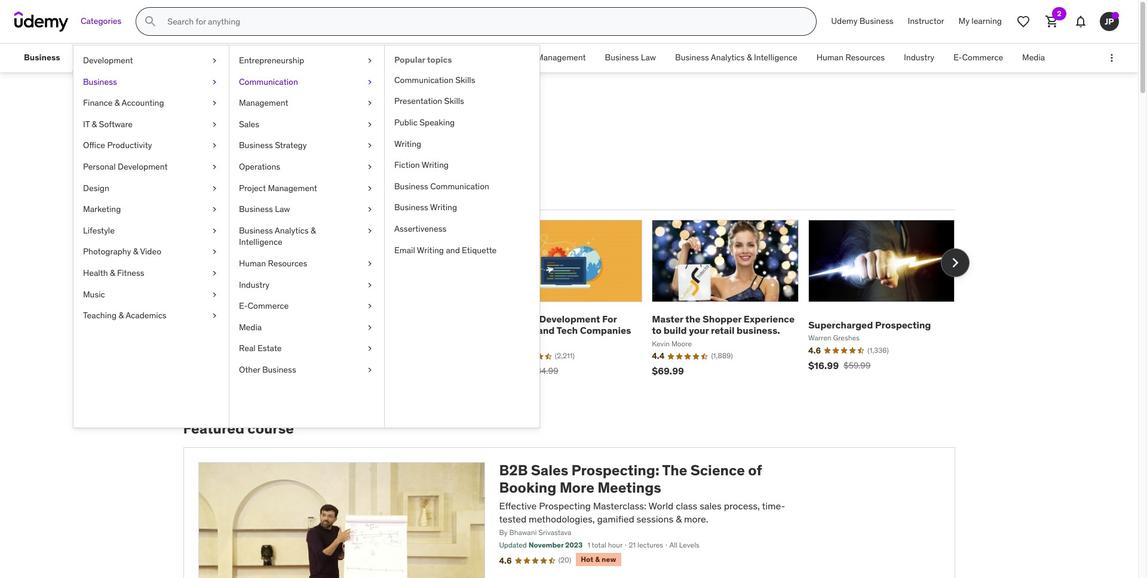 Task type: locate. For each thing, give the bounding box(es) containing it.
productivity
[[107, 140, 152, 151]]

project
[[508, 52, 535, 63], [239, 183, 266, 193]]

xsmall image for operations
[[365, 161, 375, 173]]

most popular
[[186, 188, 246, 200]]

xsmall image inside other business link
[[365, 364, 375, 376]]

xsmall image inside "marketing" link
[[210, 204, 219, 216]]

0 vertical spatial project
[[508, 52, 535, 63]]

media up real
[[239, 322, 262, 333]]

commerce for the top e-commerce link
[[962, 52, 1003, 63]]

1 horizontal spatial prospecting
[[875, 319, 931, 331]]

writing down business communication on the left of page
[[430, 202, 457, 213]]

2 horizontal spatial sales
[[531, 461, 568, 480]]

1 horizontal spatial business link
[[73, 71, 229, 93]]

1 horizontal spatial sales
[[239, 119, 259, 130]]

science
[[691, 461, 745, 480]]

updated
[[499, 541, 527, 550]]

& inside the photography & video link
[[133, 246, 138, 257]]

0 horizontal spatial e-commerce link
[[229, 296, 384, 317]]

lifestyle
[[83, 225, 115, 236]]

entrepreneurship down categories dropdown button
[[90, 52, 155, 63]]

0 horizontal spatial project
[[239, 183, 266, 193]]

& inside it & software link
[[92, 119, 97, 130]]

xsmall image inside sales link
[[365, 119, 375, 130]]

operations up communication skills link
[[447, 52, 489, 63]]

presentation
[[394, 96, 442, 107]]

0 vertical spatial analytics
[[711, 52, 745, 63]]

e- up real
[[239, 301, 248, 311]]

0 vertical spatial development
[[83, 55, 133, 66]]

0 vertical spatial prospecting
[[875, 319, 931, 331]]

& for finance & accounting
[[115, 97, 120, 108]]

e- down my
[[954, 52, 962, 63]]

1 vertical spatial management link
[[229, 93, 384, 114]]

commerce down my learning link
[[962, 52, 1003, 63]]

& for teaching & academics
[[119, 310, 124, 321]]

xsmall image inside lifestyle link
[[210, 225, 219, 237]]

0 vertical spatial intelligence
[[754, 52, 797, 63]]

entrepreneurship up sales courses on the left top of page
[[239, 55, 304, 66]]

0 horizontal spatial intelligence
[[239, 237, 282, 248]]

xsmall image for real estate
[[365, 343, 375, 355]]

startups
[[496, 325, 535, 337]]

udemy image
[[14, 11, 69, 32]]

design link
[[73, 178, 229, 199]]

0 horizontal spatial resources
[[268, 258, 307, 269]]

xsmall image inside development link
[[210, 55, 219, 67]]

business development for startups and tech companies link
[[496, 313, 631, 337]]

it
[[83, 119, 90, 130]]

1 vertical spatial to
[[652, 325, 662, 337]]

& inside teaching & academics link
[[119, 310, 124, 321]]

0 horizontal spatial analytics
[[275, 225, 309, 236]]

effective
[[499, 500, 537, 512]]

video
[[140, 246, 161, 257]]

lectures
[[637, 541, 663, 550]]

& inside b2b sales prospecting: the science of booking more meetings effective prospecting masterclass: world class sales process, time- tested methodologies, gamified sessions & more. by bhawani srivastava
[[676, 513, 682, 525]]

xsmall image
[[210, 55, 219, 67], [210, 76, 219, 88], [365, 119, 375, 130], [210, 140, 219, 152], [365, 140, 375, 152], [210, 183, 219, 194], [365, 204, 375, 216], [210, 225, 219, 237], [210, 246, 219, 258], [210, 289, 219, 301], [210, 310, 219, 322], [365, 322, 375, 334]]

1 horizontal spatial to
[[652, 325, 662, 337]]

writing up the fiction
[[394, 138, 421, 149]]

0 horizontal spatial industry link
[[229, 275, 384, 296]]

0 vertical spatial e-
[[954, 52, 962, 63]]

1 horizontal spatial analytics
[[711, 52, 745, 63]]

writing up business communication on the left of page
[[422, 160, 449, 170]]

xsmall image inside music link
[[210, 289, 219, 301]]

xsmall image inside real estate link
[[365, 343, 375, 355]]

e-commerce for the left e-commerce link
[[239, 301, 289, 311]]

0 vertical spatial business strategy
[[360, 52, 428, 63]]

and down assertiveness link
[[446, 245, 460, 255]]

media link up other business link
[[229, 317, 384, 338]]

companies
[[580, 325, 631, 337]]

xsmall image inside office productivity link
[[210, 140, 219, 152]]

development inside business development for startups and tech companies
[[539, 313, 600, 325]]

xsmall image inside operations link
[[365, 161, 375, 173]]

development link
[[73, 50, 229, 71]]

analytics inside business analytics & intelligence
[[275, 225, 309, 236]]

e-commerce up real estate
[[239, 301, 289, 311]]

0 horizontal spatial media
[[239, 322, 262, 333]]

human for top the human resources link
[[817, 52, 844, 63]]

wishlist image
[[1016, 14, 1031, 29]]

1 vertical spatial business strategy
[[239, 140, 307, 151]]

intelligence for bottommost business analytics & intelligence link
[[239, 237, 282, 248]]

my
[[959, 16, 970, 26]]

business link up accounting
[[73, 71, 229, 93]]

1 vertical spatial e-commerce link
[[229, 296, 384, 317]]

real
[[239, 343, 255, 354]]

0 horizontal spatial media link
[[229, 317, 384, 338]]

writing for email
[[417, 245, 444, 255]]

media
[[1022, 52, 1045, 63], [239, 322, 262, 333]]

to left build
[[652, 325, 662, 337]]

submit search image
[[144, 14, 158, 29]]

business writing link
[[385, 197, 540, 219]]

operations up trending
[[239, 161, 280, 172]]

business law
[[605, 52, 656, 63], [239, 204, 290, 215]]

1 vertical spatial operations link
[[229, 157, 384, 178]]

1 vertical spatial e-commerce
[[239, 301, 289, 311]]

xsmall image inside it & software link
[[210, 119, 219, 130]]

1 horizontal spatial human
[[817, 52, 844, 63]]

jp
[[1105, 16, 1114, 27]]

1 vertical spatial business law
[[239, 204, 290, 215]]

1 vertical spatial human resources
[[239, 258, 307, 269]]

business analytics & intelligence for the topmost business analytics & intelligence link
[[675, 52, 797, 63]]

to
[[242, 152, 256, 171], [652, 325, 662, 337]]

courses up courses to get you started
[[237, 100, 315, 125]]

1 vertical spatial media
[[239, 322, 262, 333]]

xsmall image inside finance & accounting link
[[210, 97, 219, 109]]

more
[[560, 479, 594, 497]]

& for it & software
[[92, 119, 97, 130]]

gamified
[[597, 513, 634, 525]]

1 horizontal spatial strategy
[[396, 52, 428, 63]]

all levels
[[669, 541, 700, 550]]

e-commerce link down my learning link
[[944, 44, 1013, 72]]

hour
[[608, 541, 623, 550]]

0 vertical spatial business analytics & intelligence link
[[666, 44, 807, 72]]

0 horizontal spatial e-
[[239, 301, 248, 311]]

2 vertical spatial development
[[539, 313, 600, 325]]

email writing and etiquette
[[394, 245, 497, 255]]

0 horizontal spatial e-commerce
[[239, 301, 289, 311]]

health & fitness link
[[73, 263, 229, 284]]

xsmall image for music
[[210, 289, 219, 301]]

0 horizontal spatial business strategy
[[239, 140, 307, 151]]

operations for topmost operations link
[[447, 52, 489, 63]]

0 vertical spatial operations link
[[438, 44, 498, 72]]

process,
[[724, 500, 760, 512]]

media down "wishlist" icon
[[1022, 52, 1045, 63]]

real estate link
[[229, 338, 384, 360]]

public
[[394, 117, 418, 128]]

finance & accounting link
[[73, 93, 229, 114]]

prospecting:
[[572, 461, 659, 480]]

1 vertical spatial analytics
[[275, 225, 309, 236]]

operations link
[[438, 44, 498, 72], [229, 157, 384, 178]]

photography & video link
[[73, 242, 229, 263]]

commerce up estate
[[248, 301, 289, 311]]

1 vertical spatial skills
[[444, 96, 464, 107]]

0 horizontal spatial sales
[[183, 100, 233, 125]]

1 vertical spatial media link
[[229, 317, 384, 338]]

& inside health & fitness link
[[110, 268, 115, 278]]

1 horizontal spatial business law link
[[595, 44, 666, 72]]

e-commerce down my learning link
[[954, 52, 1003, 63]]

strategy up you
[[275, 140, 307, 151]]

business analytics & intelligence
[[675, 52, 797, 63], [239, 225, 316, 248]]

b2b
[[499, 461, 528, 480]]

1 horizontal spatial business law
[[605, 52, 656, 63]]

0 vertical spatial operations
[[447, 52, 489, 63]]

1 vertical spatial project management link
[[229, 178, 384, 199]]

featured
[[183, 420, 244, 438]]

notifications image
[[1074, 14, 1088, 29]]

1 horizontal spatial project management link
[[498, 44, 595, 72]]

0 horizontal spatial entrepreneurship
[[90, 52, 155, 63]]

& inside finance & accounting link
[[115, 97, 120, 108]]

project down the get
[[239, 183, 266, 193]]

business strategy up communication skills
[[360, 52, 428, 63]]

1 vertical spatial human resources link
[[229, 253, 384, 275]]

1 vertical spatial industry
[[239, 279, 269, 290]]

xsmall image for teaching & academics
[[210, 310, 219, 322]]

0 vertical spatial commerce
[[962, 52, 1003, 63]]

skills down communication skills link
[[444, 96, 464, 107]]

analytics for bottommost business analytics & intelligence link
[[275, 225, 309, 236]]

supercharged prospecting link
[[808, 319, 931, 331]]

xsmall image for finance & accounting
[[210, 97, 219, 109]]

xsmall image inside personal development link
[[210, 161, 219, 173]]

to left the get
[[242, 152, 256, 171]]

courses up most popular on the left of the page
[[183, 152, 239, 171]]

1 horizontal spatial e-commerce link
[[944, 44, 1013, 72]]

featured course
[[183, 420, 294, 438]]

business communication
[[394, 181, 489, 192]]

xsmall image inside health & fitness link
[[210, 268, 219, 279]]

1 horizontal spatial human resources link
[[807, 44, 894, 72]]

sales link
[[229, 114, 384, 135]]

xsmall image
[[365, 55, 375, 67], [365, 76, 375, 88], [210, 97, 219, 109], [365, 97, 375, 109], [210, 119, 219, 130], [210, 161, 219, 173], [365, 161, 375, 173], [365, 183, 375, 194], [210, 204, 219, 216], [365, 225, 375, 237], [365, 258, 375, 270], [210, 268, 219, 279], [365, 279, 375, 291], [365, 301, 375, 312], [365, 343, 375, 355], [365, 364, 375, 376]]

0 horizontal spatial operations
[[239, 161, 280, 172]]

xsmall image inside teaching & academics link
[[210, 310, 219, 322]]

0 horizontal spatial strategy
[[275, 140, 307, 151]]

communication element
[[384, 45, 540, 428]]

1 vertical spatial industry link
[[229, 275, 384, 296]]

e-
[[954, 52, 962, 63], [239, 301, 248, 311]]

project management
[[508, 52, 586, 63], [239, 183, 317, 193]]

started
[[313, 152, 363, 171]]

operations link down the search for anything text field on the top of the page
[[438, 44, 498, 72]]

operations link up trending
[[229, 157, 384, 178]]

software
[[99, 119, 133, 130]]

business analytics & intelligence for bottommost business analytics & intelligence link
[[239, 225, 316, 248]]

total
[[592, 541, 606, 550]]

0 vertical spatial e-commerce
[[954, 52, 1003, 63]]

human resources
[[817, 52, 885, 63], [239, 258, 307, 269]]

1 horizontal spatial operations
[[447, 52, 489, 63]]

0 vertical spatial and
[[446, 245, 460, 255]]

0 horizontal spatial law
[[275, 204, 290, 215]]

personal development
[[83, 161, 168, 172]]

1 horizontal spatial business analytics & intelligence link
[[666, 44, 807, 72]]

1 vertical spatial prospecting
[[539, 500, 591, 512]]

0 horizontal spatial human resources
[[239, 258, 307, 269]]

0 vertical spatial courses
[[237, 100, 315, 125]]

health
[[83, 268, 108, 278]]

business link down udemy image
[[14, 44, 70, 72]]

0 vertical spatial skills
[[455, 75, 475, 85]]

writing
[[394, 138, 421, 149], [422, 160, 449, 170], [430, 202, 457, 213], [417, 245, 444, 255]]

fiction writing link
[[385, 155, 540, 176]]

1 vertical spatial project
[[239, 183, 266, 193]]

xsmall image for health & fitness
[[210, 268, 219, 279]]

0 horizontal spatial human resources link
[[229, 253, 384, 275]]

1 horizontal spatial and
[[538, 325, 555, 337]]

business strategy up courses to get you started
[[239, 140, 307, 151]]

xsmall image for business
[[210, 76, 219, 88]]

class
[[676, 500, 697, 512]]

business inside business development for startups and tech companies
[[496, 313, 537, 325]]

communication link
[[165, 44, 243, 72], [229, 71, 384, 93]]

0 vertical spatial business strategy link
[[351, 44, 438, 72]]

1 vertical spatial human
[[239, 258, 266, 269]]

0 horizontal spatial and
[[446, 245, 460, 255]]

1 horizontal spatial industry link
[[894, 44, 944, 72]]

xsmall image for communication
[[365, 76, 375, 88]]

0 vertical spatial law
[[641, 52, 656, 63]]

writing down assertiveness
[[417, 245, 444, 255]]

1 horizontal spatial resources
[[846, 52, 885, 63]]

strategy for bottom business strategy link
[[275, 140, 307, 151]]

writing inside "link"
[[394, 138, 421, 149]]

and inside communication element
[[446, 245, 460, 255]]

writing inside 'link'
[[422, 160, 449, 170]]

xsmall image inside business strategy link
[[365, 140, 375, 152]]

1 vertical spatial operations
[[239, 161, 280, 172]]

1 horizontal spatial business strategy
[[360, 52, 428, 63]]

0 horizontal spatial business analytics & intelligence
[[239, 225, 316, 248]]

business strategy
[[360, 52, 428, 63], [239, 140, 307, 151]]

xsmall image for business analytics & intelligence
[[365, 225, 375, 237]]

course
[[248, 420, 294, 438]]

xsmall image inside e-commerce link
[[365, 301, 375, 312]]

personal development link
[[73, 157, 229, 178]]

operations
[[447, 52, 489, 63], [239, 161, 280, 172]]

strategy up communication skills
[[396, 52, 428, 63]]

e- for the left e-commerce link
[[239, 301, 248, 311]]

skills up presentation skills link
[[455, 75, 475, 85]]

and left tech
[[538, 325, 555, 337]]

xsmall image inside the photography & video link
[[210, 246, 219, 258]]

xsmall image inside the human resources link
[[365, 258, 375, 270]]

0 horizontal spatial industry
[[239, 279, 269, 290]]

xsmall image for personal development
[[210, 161, 219, 173]]

0 vertical spatial project management
[[508, 52, 586, 63]]

0 vertical spatial e-commerce link
[[944, 44, 1013, 72]]

e-commerce link up real estate link
[[229, 296, 384, 317]]

new
[[602, 555, 616, 564]]

sales for sales courses
[[183, 100, 233, 125]]

project down the search for anything text field on the top of the page
[[508, 52, 535, 63]]

commerce
[[962, 52, 1003, 63], [248, 301, 289, 311]]

1 horizontal spatial law
[[641, 52, 656, 63]]

trending
[[260, 188, 300, 200]]

prospecting inside carousel element
[[875, 319, 931, 331]]

development
[[83, 55, 133, 66], [118, 161, 168, 172], [539, 313, 600, 325]]

xsmall image inside design link
[[210, 183, 219, 194]]

0 horizontal spatial project management link
[[229, 178, 384, 199]]

xsmall image for media
[[365, 322, 375, 334]]

business link
[[14, 44, 70, 72], [73, 71, 229, 93]]

categories
[[81, 16, 121, 26]]

master the shopper experience to build your retail business. link
[[652, 313, 795, 337]]

bhawani
[[509, 528, 537, 537]]

0 vertical spatial business analytics & intelligence
[[675, 52, 797, 63]]

0 vertical spatial business law
[[605, 52, 656, 63]]

human resources link
[[807, 44, 894, 72], [229, 253, 384, 275]]

media link
[[1013, 44, 1055, 72], [229, 317, 384, 338]]

(20)
[[558, 556, 571, 565]]

email writing and etiquette link
[[385, 240, 540, 261]]

media link down "wishlist" icon
[[1013, 44, 1055, 72]]

0 vertical spatial strategy
[[396, 52, 428, 63]]

xsmall image for sales
[[365, 119, 375, 130]]

sales
[[183, 100, 233, 125], [239, 119, 259, 130], [531, 461, 568, 480]]

e-commerce
[[954, 52, 1003, 63], [239, 301, 289, 311]]

0 vertical spatial human resources
[[817, 52, 885, 63]]



Task type: vqa. For each thing, say whether or not it's contained in the screenshot.
topmost Create
no



Task type: describe. For each thing, give the bounding box(es) containing it.
udemy business link
[[824, 7, 901, 36]]

updated november 2023
[[499, 541, 583, 550]]

tech
[[557, 325, 578, 337]]

finance & accounting
[[83, 97, 164, 108]]

1 total hour
[[587, 541, 623, 550]]

personal
[[83, 161, 116, 172]]

xsmall image for office productivity
[[210, 140, 219, 152]]

other business
[[239, 364, 296, 375]]

teaching
[[83, 310, 117, 321]]

hot & new
[[581, 555, 616, 564]]

commerce for the left e-commerce link
[[248, 301, 289, 311]]

it & software link
[[73, 114, 229, 135]]

& for hot & new
[[595, 555, 600, 564]]

more subcategory menu links image
[[1106, 52, 1118, 64]]

development for personal
[[118, 161, 168, 172]]

your
[[689, 325, 709, 337]]

xsmall image for management
[[365, 97, 375, 109]]

0 vertical spatial project management link
[[498, 44, 595, 72]]

next image
[[945, 253, 965, 272]]

0 vertical spatial media
[[1022, 52, 1045, 63]]

analytics for the topmost business analytics & intelligence link
[[711, 52, 745, 63]]

build
[[664, 325, 687, 337]]

0 horizontal spatial operations link
[[229, 157, 384, 178]]

you have alerts image
[[1112, 12, 1119, 19]]

0 horizontal spatial to
[[242, 152, 256, 171]]

marketing link
[[73, 199, 229, 220]]

business strategy for bottom business strategy link
[[239, 140, 307, 151]]

1 vertical spatial business law link
[[229, 199, 384, 220]]

carousel element
[[183, 220, 969, 392]]

academics
[[126, 310, 167, 321]]

instructor
[[908, 16, 944, 26]]

methodologies,
[[529, 513, 595, 525]]

other
[[239, 364, 260, 375]]

xsmall image for industry
[[365, 279, 375, 291]]

world
[[649, 500, 674, 512]]

& for health & fitness
[[110, 268, 115, 278]]

xsmall image for business strategy
[[365, 140, 375, 152]]

1 vertical spatial business strategy link
[[229, 135, 384, 157]]

writing for fiction
[[422, 160, 449, 170]]

office productivity
[[83, 140, 152, 151]]

strategy for the top business strategy link
[[396, 52, 428, 63]]

0 horizontal spatial business law
[[239, 204, 290, 215]]

1 vertical spatial law
[[275, 204, 290, 215]]

xsmall image for it & software
[[210, 119, 219, 130]]

communication skills link
[[385, 70, 540, 91]]

development for business
[[539, 313, 600, 325]]

prospecting inside b2b sales prospecting: the science of booking more meetings effective prospecting masterclass: world class sales process, time- tested methodologies, gamified sessions & more. by bhawani srivastava
[[539, 500, 591, 512]]

design
[[83, 183, 109, 193]]

arrow pointing to subcategory menu links image
[[70, 44, 80, 72]]

instructor link
[[901, 7, 952, 36]]

presentation skills link
[[385, 91, 540, 112]]

2 link
[[1038, 7, 1066, 36]]

november
[[529, 541, 564, 550]]

1 vertical spatial courses
[[183, 152, 239, 171]]

0 vertical spatial business law link
[[595, 44, 666, 72]]

Search for anything text field
[[165, 11, 802, 32]]

xsmall image for development
[[210, 55, 219, 67]]

xsmall image for marketing
[[210, 204, 219, 216]]

writing link
[[385, 134, 540, 155]]

e-commerce for the top e-commerce link
[[954, 52, 1003, 63]]

booking
[[499, 479, 556, 497]]

skills for communication skills
[[455, 75, 475, 85]]

0 vertical spatial human resources link
[[807, 44, 894, 72]]

1 vertical spatial business analytics & intelligence link
[[229, 220, 384, 253]]

xsmall image for other business
[[365, 364, 375, 376]]

my learning
[[959, 16, 1002, 26]]

it & software
[[83, 119, 133, 130]]

communication skills
[[394, 75, 475, 85]]

email
[[394, 245, 415, 255]]

1 horizontal spatial project
[[508, 52, 535, 63]]

xsmall image for human resources
[[365, 258, 375, 270]]

fitness
[[117, 268, 144, 278]]

& for photography & video
[[133, 246, 138, 257]]

my learning link
[[952, 7, 1009, 36]]

levels
[[679, 541, 700, 550]]

xsmall image for e-commerce
[[365, 301, 375, 312]]

writing for business
[[430, 202, 457, 213]]

4.6
[[499, 556, 512, 566]]

business development for startups and tech companies
[[496, 313, 631, 337]]

fiction writing
[[394, 160, 449, 170]]

xsmall image for project management
[[365, 183, 375, 194]]

2
[[1057, 9, 1061, 18]]

popular topics
[[394, 54, 452, 65]]

teaching & academics link
[[73, 305, 229, 327]]

categories button
[[73, 7, 129, 36]]

time-
[[762, 500, 785, 512]]

human for bottom the human resources link
[[239, 258, 266, 269]]

master
[[652, 313, 683, 325]]

etiquette
[[462, 245, 497, 255]]

1
[[587, 541, 590, 550]]

business communication link
[[385, 176, 540, 197]]

shopping cart with 2 items image
[[1045, 14, 1059, 29]]

1 horizontal spatial media link
[[1013, 44, 1055, 72]]

fiction
[[394, 160, 420, 170]]

courses to get you started
[[183, 152, 363, 171]]

and inside business development for startups and tech companies
[[538, 325, 555, 337]]

assertiveness
[[394, 223, 446, 234]]

0 horizontal spatial business link
[[14, 44, 70, 72]]

business.
[[737, 325, 780, 337]]

sales inside b2b sales prospecting: the science of booking more meetings effective prospecting masterclass: world class sales process, time- tested methodologies, gamified sessions & more. by bhawani srivastava
[[531, 461, 568, 480]]

sales courses
[[183, 100, 315, 125]]

hot
[[581, 555, 594, 564]]

1 horizontal spatial industry
[[904, 52, 934, 63]]

business writing
[[394, 202, 457, 213]]

0 horizontal spatial project management
[[239, 183, 317, 193]]

resources for bottom the human resources link
[[268, 258, 307, 269]]

speaking
[[420, 117, 455, 128]]

xsmall image for design
[[210, 183, 219, 194]]

xsmall image for lifestyle
[[210, 225, 219, 237]]

0 vertical spatial industry link
[[894, 44, 944, 72]]

xsmall image for entrepreneurship
[[365, 55, 375, 67]]

get
[[260, 152, 282, 171]]

finance
[[83, 97, 113, 108]]

e- for the top e-commerce link
[[954, 52, 962, 63]]

other business link
[[229, 360, 384, 381]]

masterclass:
[[593, 500, 646, 512]]

jp link
[[1095, 7, 1124, 36]]

retail
[[711, 325, 735, 337]]

1 horizontal spatial entrepreneurship link
[[229, 50, 384, 71]]

learning
[[972, 16, 1002, 26]]

marketing
[[83, 204, 121, 215]]

sales for sales
[[239, 119, 259, 130]]

0 vertical spatial management link
[[243, 44, 311, 72]]

udemy business
[[831, 16, 894, 26]]

skills for presentation skills
[[444, 96, 464, 107]]

photography
[[83, 246, 131, 257]]

tested
[[499, 513, 527, 525]]

presentation skills
[[394, 96, 464, 107]]

topics
[[427, 54, 452, 65]]

supercharged
[[808, 319, 873, 331]]

the
[[662, 461, 687, 480]]

operations for operations link to the left
[[239, 161, 280, 172]]

public speaking link
[[385, 112, 540, 134]]

human resources for top the human resources link
[[817, 52, 885, 63]]

human resources for bottom the human resources link
[[239, 258, 307, 269]]

of
[[748, 461, 762, 480]]

intelligence for the topmost business analytics & intelligence link
[[754, 52, 797, 63]]

music
[[83, 289, 105, 300]]

public speaking
[[394, 117, 455, 128]]

xsmall image for business law
[[365, 204, 375, 216]]

xsmall image for photography & video
[[210, 246, 219, 258]]

you
[[286, 152, 310, 171]]

1 horizontal spatial entrepreneurship
[[239, 55, 304, 66]]

business strategy for the top business strategy link
[[360, 52, 428, 63]]

to inside master the shopper experience to build your retail business.
[[652, 325, 662, 337]]

resources for top the human resources link
[[846, 52, 885, 63]]

most
[[186, 188, 208, 200]]

sales
[[700, 500, 722, 512]]

0 horizontal spatial entrepreneurship link
[[80, 44, 165, 72]]



